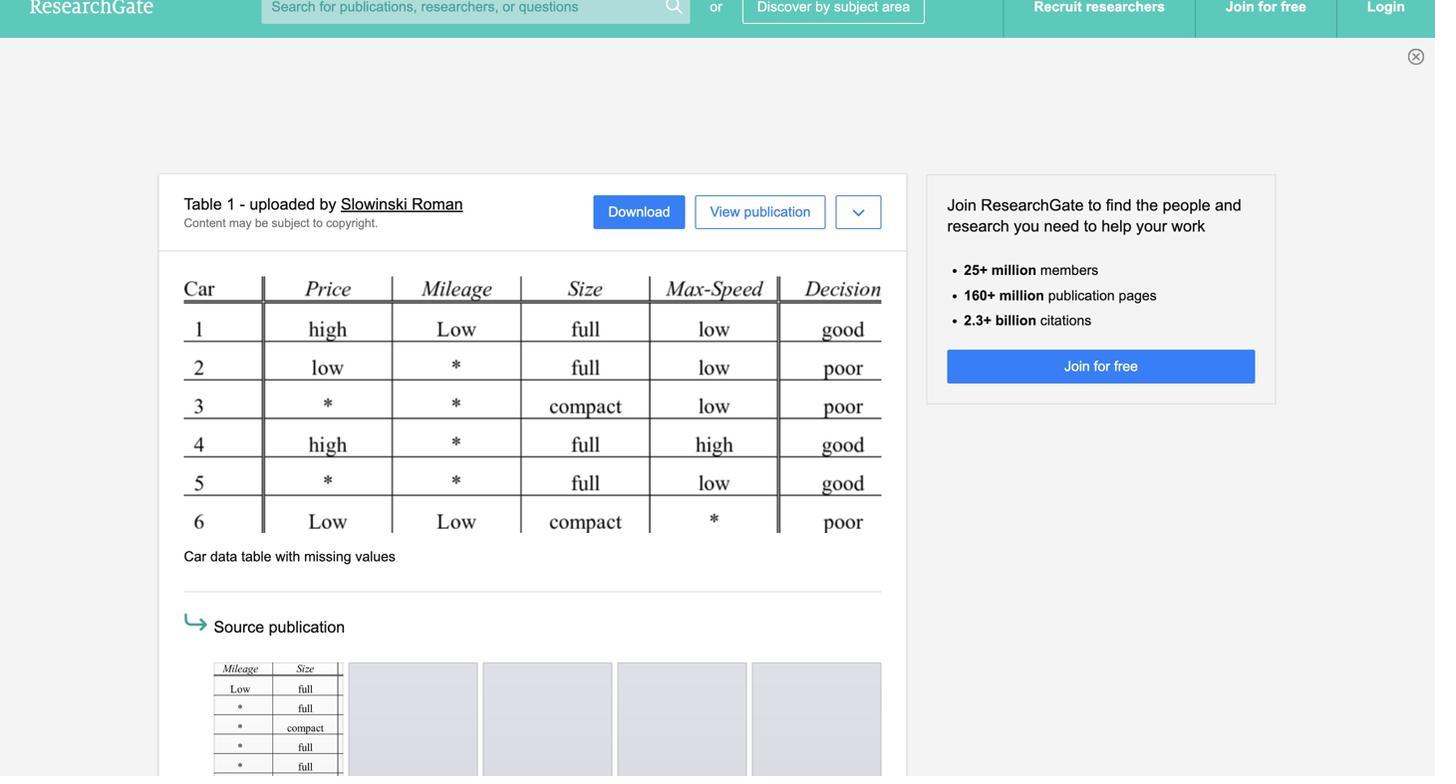 Task type: describe. For each thing, give the bounding box(es) containing it.
view
[[710, 205, 740, 220]]

research
[[947, 217, 1010, 235]]

to left help on the top right of the page
[[1084, 217, 1097, 235]]

download
[[608, 205, 670, 220]]

160+
[[964, 288, 996, 303]]

missing
[[304, 549, 351, 565]]

by
[[320, 195, 336, 213]]

25+ million members 160+ million publication pages 2.3+ billion citations
[[964, 263, 1157, 328]]

you
[[1014, 217, 1040, 235]]

2.3+
[[964, 313, 992, 328]]

slowinski
[[341, 195, 407, 213]]

may
[[229, 216, 252, 230]]

to left find
[[1088, 196, 1102, 214]]

values
[[355, 549, 396, 565]]

publication for view publication
[[744, 205, 811, 220]]

table
[[184, 195, 222, 213]]

researchgate
[[981, 196, 1084, 214]]

work
[[1172, 217, 1205, 235]]

view publication
[[710, 205, 811, 220]]

join for join for free
[[1065, 359, 1090, 374]]

and
[[1215, 196, 1242, 214]]

researchgate logo image
[[30, 0, 154, 14]]

join for join researchgate to find the people and research you need to help your work
[[947, 196, 977, 214]]

source publication
[[214, 618, 345, 636]]

subject
[[272, 216, 310, 230]]

size m image
[[181, 607, 211, 637]]

to inside table 1 - uploaded by slowinski roman content may be subject to copyright.
[[313, 216, 323, 230]]

join researchgate to find the people and research you need to help your work
[[947, 196, 1242, 235]]

table
[[241, 549, 272, 565]]

publication for source publication
[[269, 618, 345, 636]]

view publication link
[[695, 196, 826, 229]]

car
[[184, 549, 206, 565]]



Task type: locate. For each thing, give the bounding box(es) containing it.
find
[[1106, 196, 1132, 214]]

2 horizontal spatial publication
[[1048, 288, 1115, 303]]

million up billion
[[1000, 288, 1045, 303]]

table 1 - uploaded by slowinski roman content may be subject to copyright.
[[184, 195, 463, 230]]

copyright.
[[326, 216, 378, 230]]

join for free
[[1065, 359, 1138, 374]]

million
[[992, 263, 1037, 278], [1000, 288, 1045, 303]]

0 vertical spatial join
[[947, 196, 977, 214]]

join for free link
[[947, 350, 1255, 384]]

people
[[1163, 196, 1211, 214]]

0 vertical spatial million
[[992, 263, 1037, 278]]

join
[[947, 196, 977, 214], [1065, 359, 1090, 374]]

to down by
[[313, 216, 323, 230]]

join up research
[[947, 196, 977, 214]]

with
[[275, 549, 300, 565]]

uploaded
[[250, 195, 315, 213]]

billion
[[996, 313, 1037, 328]]

for
[[1094, 359, 1110, 374]]

main content containing table 1
[[0, 174, 1435, 777]]

size m image
[[267, 728, 291, 752]]

slowinski roman link
[[341, 195, 463, 213]]

Search for publications, researchers, or questions field
[[262, 0, 690, 24]]

your
[[1136, 217, 1167, 235]]

join inside join researchgate to find the people and research you need to help your work
[[947, 196, 977, 214]]

1 vertical spatial million
[[1000, 288, 1045, 303]]

0 vertical spatial publication
[[744, 205, 811, 220]]

join inside 'link'
[[1065, 359, 1090, 374]]

publication down the members
[[1048, 288, 1115, 303]]

car data table with missing values image
[[184, 277, 882, 533]]

publication right the view at the top of the page
[[744, 205, 811, 220]]

to
[[1088, 196, 1102, 214], [313, 216, 323, 230], [1084, 217, 1097, 235]]

car data table with missing values
[[184, 549, 396, 565]]

million right 25+
[[992, 263, 1037, 278]]

0 horizontal spatial publication
[[269, 618, 345, 636]]

size s image
[[664, 0, 684, 15]]

25+
[[964, 263, 988, 278]]

members
[[1041, 263, 1099, 278]]

roman
[[412, 195, 463, 213]]

2 vertical spatial publication
[[269, 618, 345, 636]]

source
[[214, 618, 264, 636]]

main content
[[0, 174, 1435, 777]]

1 vertical spatial join
[[1065, 359, 1090, 374]]

1 horizontal spatial join
[[1065, 359, 1090, 374]]

content
[[184, 216, 226, 230]]

1 vertical spatial publication
[[1048, 288, 1115, 303]]

data
[[210, 549, 237, 565]]

need
[[1044, 217, 1080, 235]]

download link
[[593, 196, 685, 229]]

the
[[1136, 196, 1158, 214]]

publication
[[744, 205, 811, 220], [1048, 288, 1115, 303], [269, 618, 345, 636]]

be
[[255, 216, 268, 230]]

-
[[240, 195, 245, 213]]

publication inside 25+ million members 160+ million publication pages 2.3+ billion citations
[[1048, 288, 1115, 303]]

join left for
[[1065, 359, 1090, 374]]

free
[[1114, 359, 1138, 374]]

help
[[1102, 217, 1132, 235]]

0 horizontal spatial join
[[947, 196, 977, 214]]

1
[[226, 195, 235, 213]]

pages
[[1119, 288, 1157, 303]]

publication right source
[[269, 618, 345, 636]]

citations
[[1041, 313, 1092, 328]]

1 horizontal spatial publication
[[744, 205, 811, 220]]



Task type: vqa. For each thing, say whether or not it's contained in the screenshot.
you
yes



